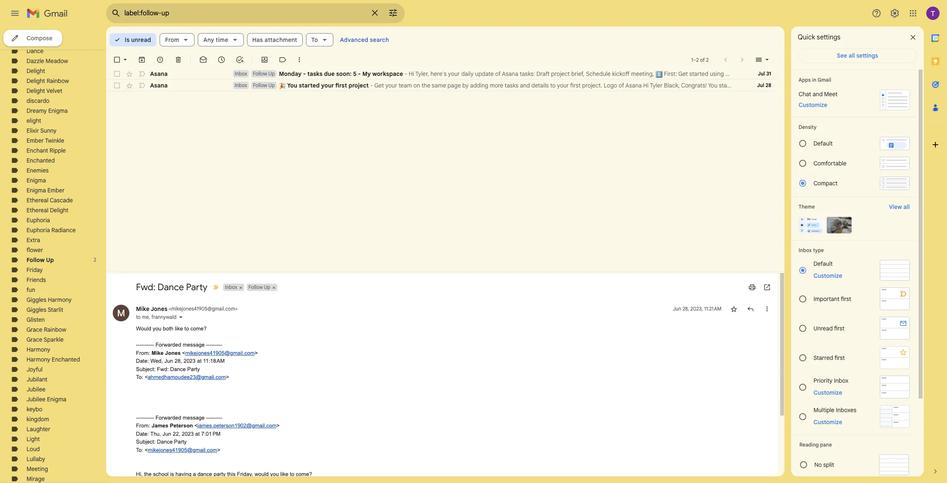 Task type: locate. For each thing, give the bounding box(es) containing it.
2023 down peterson
[[182, 431, 194, 437]]

1 horizontal spatial hi
[[644, 82, 649, 89]]

2 vertical spatial of
[[619, 82, 625, 89]]

2 row from the top
[[106, 80, 900, 91]]

multiple inboxes
[[814, 407, 857, 414]]

workspace
[[373, 70, 403, 78]]

0 vertical spatial jun
[[674, 306, 682, 312]]

grace
[[27, 326, 42, 334], [27, 336, 42, 344]]

1 jubilee from the top
[[27, 386, 46, 393]]

jul
[[758, 71, 766, 77], [758, 82, 765, 88]]

2 subject: from the top
[[136, 439, 156, 445]]

customize button for default
[[809, 271, 848, 281]]

black,
[[665, 82, 680, 89]]

like right would
[[281, 471, 289, 478]]

ethereal down enigma ember on the top left
[[27, 197, 48, 204]]

message inside ---------- forwarded message --------- from: james peterson < james.peterson1902@gmail.com > date: thu, jun 22, 2023 at 7:01 pm subject: dance party to:  < mikejones41905@gmail.com >
[[183, 415, 205, 421]]

0 vertical spatial forwarded
[[156, 342, 181, 348]]

0 vertical spatial subject:
[[136, 366, 156, 372]]

see all settings button
[[798, 48, 918, 63]]

message for james.peterson1902@gmail.com
[[183, 415, 205, 421]]

and inside chat and meet customize
[[813, 90, 823, 98]]

0 vertical spatial grace
[[27, 326, 42, 334]]

fwd: dance party main content
[[106, 27, 909, 483]]

0 horizontal spatial fwd:
[[136, 282, 156, 293]]

in
[[875, 70, 880, 78], [813, 77, 817, 83]]

party inside ---------- forwarded message --------- from: james peterson < james.peterson1902@gmail.com > date: thu, jun 22, 2023 at 7:01 pm subject: dance party to:  < mikejones41905@gmail.com >
[[174, 439, 187, 445]]

rainbow for grace rainbow
[[44, 326, 66, 334]]

my
[[363, 70, 371, 78], [726, 70, 734, 78]]

subject: down thu,
[[136, 439, 156, 445]]

1 vertical spatial 2023
[[182, 431, 194, 437]]

date: left thu,
[[136, 431, 149, 437]]

unread
[[131, 36, 151, 44]]

1 subject: from the top
[[136, 366, 156, 372]]

forwarded inside ---------- forwarded message --------- from: james peterson < james.peterson1902@gmail.com > date: thu, jun 22, 2023 at 7:01 pm subject: dance party to:  < mikejones41905@gmail.com >
[[156, 415, 181, 421]]

jubilee down the jubilant link
[[27, 386, 46, 393]]

of right logo in the top right of the page
[[619, 82, 625, 89]]

2 grace from the top
[[27, 336, 42, 344]]

hi
[[409, 70, 414, 78], [755, 70, 760, 78], [644, 82, 649, 89]]

no split
[[815, 461, 835, 469]]

2 vertical spatial party
[[174, 439, 187, 445]]

joyful
[[27, 366, 43, 374]]

you right 🎉 icon
[[287, 82, 298, 89]]

1
[[692, 57, 694, 63]]

dance up "ahmedhamoudee23@gmail.com"
[[170, 366, 186, 372]]

0 vertical spatial euphoria
[[27, 217, 50, 224]]

the
[[422, 82, 431, 89], [144, 471, 152, 478]]

jones up to me , frannywald
[[151, 305, 168, 313]]

loud
[[27, 446, 40, 453]]

1 vertical spatial to:
[[136, 447, 143, 453]]

0 vertical spatial like
[[175, 326, 183, 332]]

0 horizontal spatial of
[[496, 70, 501, 78]]

customize down the priority inbox
[[814, 389, 843, 397]]

0 vertical spatial message
[[183, 342, 205, 348]]

0 horizontal spatial started
[[299, 82, 320, 89]]

customize button up important
[[809, 271, 848, 281]]

from: inside ---------- forwarded message --------- from: james peterson < james.peterson1902@gmail.com > date: thu, jun 22, 2023 at 7:01 pm subject: dance party to:  < mikejones41905@gmail.com >
[[136, 423, 150, 429]]

theme element
[[799, 203, 816, 211]]

euphoria link
[[27, 217, 50, 224]]

message up 11:18 am
[[183, 342, 205, 348]]

glisten
[[27, 316, 45, 324]]

mirage link
[[27, 476, 45, 483]]

you right would
[[270, 471, 279, 478]]

meet
[[825, 90, 838, 98]]

like right both
[[175, 326, 183, 332]]

2 horizontal spatial you
[[851, 70, 860, 78]]

jun 28, 2023, 11:21 am
[[674, 306, 722, 312]]

mikejones41905@gmail.com up "show details" image on the bottom left of the page
[[171, 306, 235, 312]]

my right using
[[726, 70, 734, 78]]

hi,
[[136, 471, 143, 478]]

1 horizontal spatial of
[[619, 82, 625, 89]]

up inside the follow up button
[[264, 284, 271, 291]]

1 horizontal spatial fwd:
[[157, 366, 169, 372]]

0 horizontal spatial mike
[[136, 305, 150, 313]]

0 vertical spatial to:
[[136, 374, 143, 381]]

1 row from the top
[[106, 68, 909, 80]]

subject: inside "---------- forwarded message --------- from: mike jones < mikejones41905@gmail.com > date: wed, jun 28, 2023 at 11:18 am subject: fwd: dance party to:  < ahmedhamoudee23@gmail.com >"
[[136, 366, 156, 372]]

1 horizontal spatial 28,
[[683, 306, 690, 312]]

jun inside cell
[[674, 306, 682, 312]]

compose
[[27, 34, 52, 42]]

project down 5
[[349, 82, 369, 89]]

view
[[861, 70, 874, 78], [890, 203, 903, 211]]

you left both
[[153, 326, 162, 332]]

follow right inbox button
[[249, 284, 263, 291]]

follow down flower link
[[27, 256, 45, 264]]

2023 inside ---------- forwarded message --------- from: james peterson < james.peterson1902@gmail.com > date: thu, jun 22, 2023 at 7:01 pm subject: dance party to:  < mikejones41905@gmail.com >
[[182, 431, 194, 437]]

1 vertical spatial the
[[144, 471, 152, 478]]

project,
[[765, 82, 785, 89]]

2 forwarded from the top
[[156, 415, 181, 421]]

forwarded inside "---------- forwarded message --------- from: mike jones < mikejones41905@gmail.com > date: wed, jun 28, 2023 at 11:18 am subject: fwd: dance party to:  < ahmedhamoudee23@gmail.com >"
[[156, 342, 181, 348]]

chat
[[799, 90, 812, 98]]

started down using
[[720, 82, 739, 89]]

adding right the "keep" on the right top of page
[[882, 82, 900, 89]]

giggles down fun
[[27, 296, 46, 304]]

project right draft
[[552, 70, 570, 78]]

mikejones41905@gmail.com up 11:18 am
[[185, 350, 255, 356]]

1 horizontal spatial adding
[[882, 82, 900, 89]]

settings right see
[[857, 52, 879, 59]]

1 vertical spatial message
[[183, 415, 205, 421]]

congrats!
[[682, 82, 707, 89]]

date: for date: wed, jun 28, 2023 at 11:18 am
[[136, 358, 149, 364]]

giggles up glisten
[[27, 306, 46, 314]]

at
[[197, 358, 202, 364], [195, 431, 200, 437]]

forwarded
[[156, 342, 181, 348], [156, 415, 181, 421]]

follow left 🎉 icon
[[253, 82, 267, 88]]

None checkbox
[[113, 81, 121, 90]]

0 horizontal spatial adding
[[471, 82, 489, 89]]

jubilee for jubilee link
[[27, 386, 46, 393]]

grace up harmony link
[[27, 336, 42, 344]]

elixir sunny
[[27, 127, 57, 134]]

dreamy
[[27, 107, 47, 115]]

search
[[370, 36, 389, 44]]

customize button down the priority inbox
[[809, 388, 848, 398]]

from: inside "---------- forwarded message --------- from: mike jones < mikejones41905@gmail.com > date: wed, jun 28, 2023 at 11:18 am subject: fwd: dance party to:  < ahmedhamoudee23@gmail.com >"
[[136, 350, 150, 356]]

of up the more
[[496, 70, 501, 78]]

support image
[[872, 8, 882, 18]]

jones down would you both like to come?
[[165, 350, 181, 356]]

first:
[[665, 70, 678, 78]]

settings right quick
[[817, 33, 841, 42]]

compact
[[814, 180, 838, 187]]

1 to: from the top
[[136, 374, 143, 381]]

0 vertical spatial and
[[520, 82, 530, 89]]

to:
[[136, 374, 143, 381], [136, 447, 143, 453]]

all for see
[[849, 52, 856, 59]]

glisten link
[[27, 316, 45, 324]]

you down using
[[709, 82, 718, 89]]

2 jubilee from the top
[[27, 396, 46, 403]]

delight rainbow link
[[27, 77, 69, 85]]

at inside ---------- forwarded message --------- from: james peterson < james.peterson1902@gmail.com > date: thu, jun 22, 2023 at 7:01 pm subject: dance party to:  < mikejones41905@gmail.com >
[[195, 431, 200, 437]]

party up mike jones < mikejones41905@gmail.com >
[[186, 282, 208, 293]]

2023 for party
[[182, 431, 194, 437]]

1 vertical spatial from:
[[136, 423, 150, 429]]

2023,
[[691, 306, 703, 312]]

1 vertical spatial harmony
[[27, 346, 50, 354]]

enigma ember
[[27, 187, 65, 194]]

1 vertical spatial enchanted
[[52, 356, 80, 364]]

follow up down flower link
[[27, 256, 54, 264]]

28, left 2023,
[[683, 306, 690, 312]]

1 horizontal spatial you
[[270, 471, 279, 478]]

keybo
[[27, 406, 42, 413]]

delight for delight velvet
[[27, 87, 45, 95]]

1 default from the top
[[814, 140, 833, 147]]

to right both
[[185, 326, 189, 332]]

hi up on
[[409, 70, 414, 78]]

customize button for multiple inboxes
[[809, 417, 848, 427]]

grace for grace sparkle
[[27, 336, 42, 344]]

rainbow up sparkle
[[44, 326, 66, 334]]

meeting link
[[27, 466, 48, 473]]

quick settings element
[[798, 33, 841, 48]]

0 vertical spatial mike
[[136, 305, 150, 313]]

this
[[227, 471, 236, 478]]

inbox type element
[[799, 247, 911, 254]]

1 horizontal spatial monday
[[777, 70, 798, 78]]

euphoria for euphoria radiance
[[27, 227, 50, 234]]

1 horizontal spatial all
[[904, 203, 911, 211]]

2023 up ahmedhamoudee23@gmail.com "link"
[[184, 358, 196, 364]]

advanced search
[[340, 36, 389, 44]]

tasks…
[[735, 70, 753, 78]]

2 to: from the top
[[136, 447, 143, 453]]

harmony up starlit
[[48, 296, 72, 304]]

mikejones41905@gmail.com down 22,
[[148, 447, 217, 453]]

customize button down chat
[[794, 100, 833, 110]]

1 giggles from the top
[[27, 296, 46, 304]]

1 horizontal spatial settings
[[857, 52, 879, 59]]

1 vertical spatial at
[[195, 431, 200, 437]]

started right 🎉 icon
[[299, 82, 320, 89]]

enemies
[[27, 167, 49, 174]]

mikejones41905@gmail.com link up 11:18 am
[[185, 350, 255, 356]]

tyler, up on
[[416, 70, 429, 78]]

message for mikejones41905@gmail.com
[[183, 342, 205, 348]]

delight down dazzle
[[27, 67, 45, 75]]

0 horizontal spatial settings
[[817, 33, 841, 42]]

school
[[153, 471, 169, 478]]

in up the "keep" on the right top of page
[[875, 70, 880, 78]]

2023
[[184, 358, 196, 364], [182, 431, 194, 437]]

Not starred checkbox
[[730, 305, 739, 313]]

1 vertical spatial default
[[814, 260, 833, 268]]

1 horizontal spatial view
[[890, 203, 903, 211]]

0 horizontal spatial come?
[[191, 326, 207, 332]]

1 horizontal spatial in
[[875, 70, 880, 78]]

row down update
[[106, 80, 900, 91]]

settings image
[[891, 8, 901, 18]]

me
[[142, 314, 149, 320]]

28, inside "---------- forwarded message --------- from: mike jones < mikejones41905@gmail.com > date: wed, jun 28, 2023 at 11:18 am subject: fwd: dance party to:  < ahmedhamoudee23@gmail.com >"
[[175, 358, 182, 364]]

euphoria down ethereal delight link
[[27, 217, 50, 224]]

hi left tyler
[[644, 82, 649, 89]]

forwarded up 'james'
[[156, 415, 181, 421]]

navigation
[[0, 27, 106, 483]]

1 vertical spatial 28,
[[175, 358, 182, 364]]

main menu image
[[10, 8, 20, 18]]

jun 28, 2023, 11:21 am cell
[[674, 305, 722, 313]]

0 vertical spatial 2023
[[184, 358, 196, 364]]

1 vertical spatial mike
[[152, 350, 164, 356]]

0 horizontal spatial my
[[363, 70, 371, 78]]

2 vertical spatial mikejones41905@gmail.com
[[148, 447, 217, 453]]

1 horizontal spatial the
[[422, 82, 431, 89]]

at left 7:01 pm
[[195, 431, 200, 437]]

follow up right inbox button
[[249, 284, 271, 291]]

0 vertical spatial ethereal
[[27, 197, 48, 204]]

add to tasks image
[[236, 56, 244, 64]]

dreamy enigma link
[[27, 107, 68, 115]]

2023 for dance
[[184, 358, 196, 364]]

harmony for harmony link
[[27, 346, 50, 354]]

2 date: from the top
[[136, 431, 149, 437]]

project up meet
[[832, 82, 851, 89]]

1 grace from the top
[[27, 326, 42, 334]]

row up the more
[[106, 68, 909, 80]]

customize up important
[[814, 272, 843, 280]]

time
[[216, 36, 228, 44]]

message inside "---------- forwarded message --------- from: mike jones < mikejones41905@gmail.com > date: wed, jun 28, 2023 at 11:18 am subject: fwd: dance party to:  < ahmedhamoudee23@gmail.com >"
[[183, 342, 205, 348]]

and inside row
[[520, 82, 530, 89]]

date: inside "---------- forwarded message --------- from: mike jones < mikejones41905@gmail.com > date: wed, jun 28, 2023 at 11:18 am subject: fwd: dance party to:  < ahmedhamoudee23@gmail.com >"
[[136, 358, 149, 364]]

tasks up functional
[[803, 70, 817, 78]]

archive image
[[138, 56, 146, 64]]

navigation containing compose
[[0, 27, 106, 483]]

2 giggles from the top
[[27, 306, 46, 314]]

mike jones cell
[[136, 305, 238, 313]]

2 vertical spatial harmony
[[27, 356, 50, 364]]

delight down "delight" link
[[27, 77, 45, 85]]

kingdom
[[27, 416, 49, 423]]

1 vertical spatial jubilee
[[27, 396, 46, 403]]

ethereal up euphoria "link"
[[27, 207, 48, 214]]

and
[[520, 82, 530, 89], [813, 90, 823, 98]]

0 vertical spatial you
[[851, 70, 860, 78]]

rainbow
[[47, 77, 69, 85], [44, 326, 66, 334]]

0 vertical spatial default
[[814, 140, 833, 147]]

2 euphoria from the top
[[27, 227, 50, 234]]

0 vertical spatial the
[[422, 82, 431, 89]]

first: get started using my tasks… hi tyler,  monday - tasks assigned to you view in asana due
[[663, 70, 909, 78]]

0 horizontal spatial get
[[375, 82, 384, 89]]

0 vertical spatial at
[[197, 358, 202, 364]]

1 vertical spatial mikejones41905@gmail.com
[[185, 350, 255, 356]]

team
[[399, 82, 412, 89]]

update
[[475, 70, 494, 78]]

clear search image
[[367, 5, 383, 21]]

dance up dazzle
[[27, 47, 44, 55]]

0 vertical spatial date:
[[136, 358, 149, 364]]

>
[[235, 306, 238, 312], [255, 350, 258, 356], [226, 374, 229, 381], [277, 423, 280, 429], [217, 447, 220, 453]]

your up page
[[448, 70, 460, 78]]

dreamy enigma
[[27, 107, 68, 115]]

first
[[336, 82, 347, 89], [571, 82, 581, 89], [753, 82, 764, 89], [842, 295, 852, 303], [835, 325, 845, 332], [835, 354, 846, 362]]

important first
[[814, 295, 852, 303]]

your down tasks…
[[740, 82, 752, 89]]

due
[[324, 70, 335, 78]]

1 forwarded from the top
[[156, 342, 181, 348]]

1 euphoria from the top
[[27, 217, 50, 224]]

customize down multiple
[[814, 419, 843, 426]]

2 vertical spatial jun
[[163, 431, 171, 437]]

get right first:
[[679, 70, 688, 78]]

1 vertical spatial party
[[187, 366, 200, 372]]

dance inside "---------- forwarded message --------- from: mike jones < mikejones41905@gmail.com > date: wed, jun 28, 2023 at 11:18 am subject: fwd: dance party to:  < ahmedhamoudee23@gmail.com >"
[[170, 366, 186, 372]]

get for -
[[375, 82, 384, 89]]

date: inside ---------- forwarded message --------- from: james peterson < james.peterson1902@gmail.com > date: thu, jun 22, 2023 at 7:01 pm subject: dance party to:  < mikejones41905@gmail.com >
[[136, 431, 149, 437]]

mikejones41905@gmail.com link down 22,
[[148, 447, 217, 453]]

gmail image
[[27, 5, 72, 22]]

from: left 'james'
[[136, 423, 150, 429]]

inbox inside inbox button
[[225, 284, 238, 291]]

row
[[106, 68, 909, 80], [106, 80, 900, 91]]

ethereal for ethereal cascade
[[27, 197, 48, 204]]

1 horizontal spatial get
[[679, 70, 688, 78]]

you up plan.
[[851, 70, 860, 78]]

1 tyler, from the left
[[416, 70, 429, 78]]

discardo
[[27, 97, 50, 105]]

ahmedhamoudee23@gmail.com link
[[148, 374, 226, 381]]

0 horizontal spatial all
[[849, 52, 856, 59]]

> inside mike jones < mikejones41905@gmail.com >
[[235, 306, 238, 312]]

tab list
[[925, 27, 948, 454]]

2 adding from the left
[[882, 82, 900, 89]]

0 vertical spatial rainbow
[[47, 77, 69, 85]]

fwd: down wed,
[[157, 366, 169, 372]]

jun inside ---------- forwarded message --------- from: james peterson < james.peterson1902@gmail.com > date: thu, jun 22, 2023 at 7:01 pm subject: dance party to:  < mikejones41905@gmail.com >
[[163, 431, 171, 437]]

advanced search options image
[[385, 5, 402, 21]]

28,
[[683, 306, 690, 312], [175, 358, 182, 364]]

in right apps
[[813, 77, 817, 83]]

reading pane
[[800, 442, 833, 448]]

to right would
[[290, 471, 295, 478]]

jul left 28 at the right of page
[[758, 82, 765, 88]]

0 vertical spatial view
[[861, 70, 874, 78]]

dazzle meadow link
[[27, 57, 68, 65]]

0 vertical spatial all
[[849, 52, 856, 59]]

- get your team on the same page by adding more tasks and details to your  first project. logo of asana hi tyler black, congrats! you started your  first project, cross-functional project plan. keep adding
[[369, 82, 900, 89]]

kickoff
[[613, 70, 630, 78]]

delete image
[[174, 56, 183, 64]]

subject: inside ---------- forwarded message --------- from: james peterson < james.peterson1902@gmail.com > date: thu, jun 22, 2023 at 7:01 pm subject: dance party to:  < mikejones41905@gmail.com >
[[136, 439, 156, 445]]

None checkbox
[[113, 56, 121, 64], [113, 70, 121, 78], [113, 56, 121, 64], [113, 70, 121, 78]]

rainbow up velvet
[[47, 77, 69, 85]]

0 vertical spatial giggles
[[27, 296, 46, 304]]

move to inbox image
[[261, 56, 269, 64]]

jul for jul 28
[[758, 82, 765, 88]]

brief,
[[572, 70, 585, 78]]

radiance
[[52, 227, 76, 234]]

message
[[183, 342, 205, 348], [183, 415, 205, 421]]

2023 inside "---------- forwarded message --------- from: mike jones < mikejones41905@gmail.com > date: wed, jun 28, 2023 at 11:18 am subject: fwd: dance party to:  < ahmedhamoudee23@gmail.com >"
[[184, 358, 196, 364]]

0 horizontal spatial you
[[287, 82, 298, 89]]

adding down update
[[471, 82, 489, 89]]

1 vertical spatial all
[[904, 203, 911, 211]]

my right 5
[[363, 70, 371, 78]]

at inside "---------- forwarded message --------- from: mike jones < mikejones41905@gmail.com > date: wed, jun 28, 2023 at 11:18 am subject: fwd: dance party to:  < ahmedhamoudee23@gmail.com >"
[[197, 358, 202, 364]]

None search field
[[106, 3, 405, 23]]

ember up cascade
[[47, 187, 65, 194]]

1 vertical spatial and
[[813, 90, 823, 98]]

flower
[[27, 247, 43, 254]]

0 horizontal spatial in
[[813, 77, 817, 83]]

2 message from the top
[[183, 415, 205, 421]]

the right on
[[422, 82, 431, 89]]

2 ethereal from the top
[[27, 207, 48, 214]]

ethereal for ethereal delight
[[27, 207, 48, 214]]

get down the workspace
[[375, 82, 384, 89]]

party down 22,
[[174, 439, 187, 445]]

ember up enchant
[[27, 137, 44, 144]]

0 vertical spatial get
[[679, 70, 688, 78]]

1 vertical spatial subject:
[[136, 439, 156, 445]]

0 vertical spatial enchanted
[[27, 157, 55, 164]]

1 vertical spatial settings
[[857, 52, 879, 59]]

1 message from the top
[[183, 342, 205, 348]]

and down functional
[[813, 90, 823, 98]]

all for view
[[904, 203, 911, 211]]

jubilant link
[[27, 376, 47, 383]]

to: inside ---------- forwarded message --------- from: james peterson < james.peterson1902@gmail.com > date: thu, jun 22, 2023 at 7:01 pm subject: dance party to:  < mikejones41905@gmail.com >
[[136, 447, 143, 453]]

customize down chat
[[799, 101, 828, 109]]

1 vertical spatial giggles
[[27, 306, 46, 314]]

1 vertical spatial jun
[[165, 358, 173, 364]]

1 from: from the top
[[136, 350, 150, 356]]

1 horizontal spatial come?
[[296, 471, 312, 478]]

customize for priority inbox
[[814, 389, 843, 397]]

1 horizontal spatial you
[[709, 82, 718, 89]]

comfortable
[[814, 160, 847, 167]]

1 vertical spatial ethereal
[[27, 207, 48, 214]]

jones inside "---------- forwarded message --------- from: mike jones < mikejones41905@gmail.com > date: wed, jun 28, 2023 at 11:18 am subject: fwd: dance party to:  < ahmedhamoudee23@gmail.com >"
[[165, 350, 181, 356]]

jun inside "---------- forwarded message --------- from: mike jones < mikejones41905@gmail.com > date: wed, jun 28, 2023 at 11:18 am subject: fwd: dance party to:  < ahmedhamoudee23@gmail.com >"
[[165, 358, 173, 364]]

from: down would
[[136, 350, 150, 356]]

monday up 🎉 icon
[[279, 70, 302, 78]]

sunny
[[40, 127, 57, 134]]

1 horizontal spatial my
[[726, 70, 734, 78]]

euphoria down euphoria "link"
[[27, 227, 50, 234]]

11:18 am
[[203, 358, 225, 364]]

2 from: from the top
[[136, 423, 150, 429]]

delight down cascade
[[50, 207, 69, 214]]

enchanted down sparkle
[[52, 356, 80, 364]]

at for 11:18 am
[[197, 358, 202, 364]]

1 horizontal spatial mike
[[152, 350, 164, 356]]

0 horizontal spatial and
[[520, 82, 530, 89]]

28, up ahmedhamoudee23@gmail.com "link"
[[175, 358, 182, 364]]

unread first
[[814, 325, 845, 332]]

has attachment button
[[247, 33, 303, 46]]

harmony enchanted
[[27, 356, 80, 364]]

row inside fwd: dance party main content
[[106, 80, 900, 91]]

follow up inside button
[[249, 284, 271, 291]]

1 date: from the top
[[136, 358, 149, 364]]

tyler, up 28 at the right of page
[[761, 70, 775, 78]]

1 vertical spatial you
[[153, 326, 162, 332]]

customize inside chat and meet customize
[[799, 101, 828, 109]]

at left 11:18 am
[[197, 358, 202, 364]]

1 ethereal from the top
[[27, 197, 48, 204]]



Task type: vqa. For each thing, say whether or not it's contained in the screenshot.
'cascade'
yes



Task type: describe. For each thing, give the bounding box(es) containing it.
dance inside ---------- forwarded message --------- from: james peterson < james.peterson1902@gmail.com > date: thu, jun 22, 2023 at 7:01 pm subject: dance party to:  < mikejones41905@gmail.com >
[[157, 439, 173, 445]]

fwd: dance party
[[136, 282, 208, 293]]

0 vertical spatial ember
[[27, 137, 44, 144]]

2 horizontal spatial hi
[[755, 70, 760, 78]]

compose button
[[3, 30, 62, 46]]

follow down move to inbox "icon"
[[253, 71, 267, 77]]

follow up button
[[247, 284, 271, 291]]

peterson
[[170, 423, 193, 429]]

jun for ---------- forwarded message --------- from: mike jones < mikejones41905@gmail.com > date: wed, jun 28, 2023 at 11:18 am subject: fwd: dance party to:  < ahmedhamoudee23@gmail.com >
[[165, 358, 173, 364]]

mike inside "---------- forwarded message --------- from: mike jones < mikejones41905@gmail.com > date: wed, jun 28, 2023 at 11:18 am subject: fwd: dance party to:  < ahmedhamoudee23@gmail.com >"
[[152, 350, 164, 356]]

keybo link
[[27, 406, 42, 413]]

elixir sunny link
[[27, 127, 57, 134]]

friday link
[[27, 266, 43, 274]]

your right details
[[558, 82, 569, 89]]

enemies link
[[27, 167, 49, 174]]

advanced search button
[[337, 32, 393, 47]]

in inside row
[[875, 70, 880, 78]]

apps in gmail
[[799, 77, 832, 83]]

grace sparkle link
[[27, 336, 64, 344]]

28, inside cell
[[683, 306, 690, 312]]

meeting
[[27, 466, 48, 473]]

twinkle
[[45, 137, 64, 144]]

0 horizontal spatial 2
[[94, 257, 96, 263]]

2 horizontal spatial started
[[720, 82, 739, 89]]

multiple
[[814, 407, 835, 414]]

1 horizontal spatial project
[[552, 70, 570, 78]]

at for 7:01 pm
[[195, 431, 200, 437]]

first down brief,
[[571, 82, 581, 89]]

harmony enchanted link
[[27, 356, 80, 364]]

1 you from the left
[[287, 82, 298, 89]]

2 tyler, from the left
[[761, 70, 775, 78]]

jubilee for jubilee enigma
[[27, 396, 46, 403]]

dance up mike jones < mikejones41905@gmail.com >
[[158, 282, 184, 293]]

settings inside button
[[857, 52, 879, 59]]

1 horizontal spatial tasks
[[505, 82, 519, 89]]

mikejones41905@gmail.com inside ---------- forwarded message --------- from: james peterson < james.peterson1902@gmail.com > date: thu, jun 22, 2023 at 7:01 pm subject: dance party to:  < mikejones41905@gmail.com >
[[148, 447, 217, 453]]

starred first
[[814, 354, 846, 362]]

customize button for priority inbox
[[809, 388, 848, 398]]

search mail image
[[109, 6, 124, 21]]

display density element
[[799, 124, 911, 130]]

- hi tyler, here's your daily update of asana tasks: draft project brief,  schedule kickoff meeting,
[[403, 70, 656, 78]]

report spam image
[[156, 56, 164, 64]]

lullaby
[[27, 456, 45, 463]]

1 adding from the left
[[471, 82, 489, 89]]

0 vertical spatial of
[[701, 57, 705, 63]]

first right starred
[[835, 354, 846, 362]]

velvet
[[46, 87, 62, 95]]

from
[[165, 36, 179, 44]]

delight velvet link
[[27, 87, 62, 95]]

0 vertical spatial party
[[186, 282, 208, 293]]

customize button for chat and meet
[[794, 100, 833, 110]]

reading pane element
[[800, 442, 910, 448]]

from: for date: wed, jun 28, 2023 at 11:18 am
[[136, 350, 150, 356]]

soon:
[[336, 70, 352, 78]]

is
[[125, 36, 130, 44]]

0 vertical spatial mikejones41905@gmail.com link
[[185, 350, 255, 356]]

giggles harmony
[[27, 296, 72, 304]]

is
[[170, 471, 174, 478]]

toggle split pane mode image
[[755, 56, 764, 64]]

advanced
[[340, 36, 369, 44]]

2 my from the left
[[726, 70, 734, 78]]

theme
[[799, 204, 816, 210]]

mark as read image
[[199, 56, 208, 64]]

not starred image
[[730, 305, 739, 313]]

snooze image
[[217, 56, 226, 64]]

rainbow for delight rainbow
[[47, 77, 69, 85]]

giggles starlit
[[27, 306, 63, 314]]

priority inbox
[[814, 377, 849, 385]]

labels image
[[279, 56, 287, 64]]

1 vertical spatial mikejones41905@gmail.com link
[[148, 447, 217, 453]]

2 horizontal spatial 2
[[707, 57, 709, 63]]

0 vertical spatial fwd:
[[136, 282, 156, 293]]

schedule
[[586, 70, 611, 78]]

enchant ripple
[[27, 147, 66, 154]]

to left me on the left of the page
[[136, 314, 141, 320]]

your down due
[[321, 82, 334, 89]]

chat and meet customize
[[799, 90, 838, 109]]

ember twinkle link
[[27, 137, 64, 144]]

0 vertical spatial harmony
[[48, 296, 72, 304]]

euphoria for euphoria "link"
[[27, 217, 50, 224]]

1 vertical spatial ember
[[47, 187, 65, 194]]

follow inside the follow up button
[[249, 284, 263, 291]]

1 vertical spatial come?
[[296, 471, 312, 478]]

giggles harmony link
[[27, 296, 72, 304]]

you inside row
[[851, 70, 860, 78]]

view inside row
[[861, 70, 874, 78]]

view inside button
[[890, 203, 903, 211]]

quick settings
[[798, 33, 841, 42]]

dance inside navigation
[[27, 47, 44, 55]]

2 horizontal spatial tasks
[[803, 70, 817, 78]]

to right details
[[551, 82, 556, 89]]

grace rainbow
[[27, 326, 66, 334]]

unread
[[814, 325, 834, 332]]

---------- forwarded message --------- from: mike jones < mikejones41905@gmail.com > date: wed, jun 28, 2023 at 11:18 am subject: fwd: dance party to:  < ahmedhamoudee23@gmail.com >
[[136, 342, 258, 381]]

customize for default
[[814, 272, 843, 280]]

giggles for giggles starlit
[[27, 306, 46, 314]]

forwarded for peterson
[[156, 415, 181, 421]]

party inside "---------- forwarded message --------- from: mike jones < mikejones41905@gmail.com > date: wed, jun 28, 2023 at 11:18 am subject: fwd: dance party to:  < ahmedhamoudee23@gmail.com >"
[[187, 366, 200, 372]]

jul 28
[[758, 82, 772, 88]]

1 horizontal spatial started
[[690, 70, 709, 78]]

0 vertical spatial settings
[[817, 33, 841, 42]]

Search mail text field
[[125, 9, 365, 17]]

your down the workspace
[[386, 82, 397, 89]]

more image
[[295, 56, 304, 64]]

0 horizontal spatial tasks
[[308, 70, 323, 78]]

is unread
[[125, 36, 151, 44]]

mikejones41905@gmail.com inside mike jones < mikejones41905@gmail.com >
[[171, 306, 235, 312]]

laughter
[[27, 426, 50, 433]]

,
[[149, 314, 150, 320]]

mikejones41905@gmail.com inside "---------- forwarded message --------- from: mike jones < mikejones41905@gmail.com > date: wed, jun 28, 2023 at 11:18 am subject: fwd: dance party to:  < ahmedhamoudee23@gmail.com >"
[[185, 350, 255, 356]]

0 horizontal spatial like
[[175, 326, 183, 332]]

split
[[824, 461, 835, 469]]

no
[[815, 461, 823, 469]]

jul for jul 31
[[758, 71, 766, 77]]

grace for grace rainbow
[[27, 326, 42, 334]]

0 horizontal spatial you
[[153, 326, 162, 332]]

ethereal cascade link
[[27, 197, 73, 204]]

none checkbox inside row
[[113, 81, 121, 90]]

delight rainbow
[[27, 77, 69, 85]]

page
[[448, 82, 461, 89]]

harmony for harmony enchanted
[[27, 356, 50, 364]]

light link
[[27, 436, 40, 443]]

7:01 pm
[[201, 431, 221, 437]]

0 vertical spatial jones
[[151, 305, 168, 313]]

by
[[463, 82, 469, 89]]

2 you from the left
[[709, 82, 718, 89]]

22,
[[173, 431, 180, 437]]

date: for date: thu, jun 22, 2023 at 7:01 pm
[[136, 431, 149, 437]]

from: for date: thu, jun 22, 2023 at 7:01 pm
[[136, 423, 150, 429]]

laughter link
[[27, 426, 50, 433]]

first down monday - tasks due soon: 5 - my workspace
[[336, 82, 347, 89]]

wed,
[[151, 358, 163, 364]]

jun for ---------- forwarded message --------- from: james peterson < james.peterson1902@gmail.com > date: thu, jun 22, 2023 at 7:01 pm subject: dance party to:  < mikejones41905@gmail.com >
[[163, 431, 171, 437]]

dance link
[[27, 47, 44, 55]]

show details image
[[178, 315, 183, 320]]

31
[[767, 71, 772, 77]]

functional
[[805, 82, 831, 89]]

1 vertical spatial like
[[281, 471, 289, 478]]

forwarded for jones
[[156, 342, 181, 348]]

delight for "delight" link
[[27, 67, 45, 75]]

subject: for <
[[136, 366, 156, 372]]

would you both like to come?
[[136, 326, 207, 332]]

1 – 2 of 2
[[692, 57, 709, 63]]

ripple
[[50, 147, 66, 154]]

2 horizontal spatial project
[[832, 82, 851, 89]]

1 monday from the left
[[279, 70, 302, 78]]

james
[[152, 423, 169, 429]]

2 monday from the left
[[777, 70, 798, 78]]

1 my from the left
[[363, 70, 371, 78]]

ember twinkle
[[27, 137, 64, 144]]

2 default from the top
[[814, 260, 833, 268]]

friday,
[[237, 471, 253, 478]]

0 vertical spatial come?
[[191, 326, 207, 332]]

follow up left 🎉 icon
[[253, 82, 275, 88]]

jul 31
[[758, 71, 772, 77]]

pane
[[821, 442, 833, 448]]

giggles for giggles harmony
[[27, 296, 46, 304]]

follow up down move to inbox "icon"
[[253, 71, 275, 77]]

to: inside "---------- forwarded message --------- from: mike jones < mikejones41905@gmail.com > date: wed, jun 28, 2023 at 11:18 am subject: fwd: dance party to:  < ahmedhamoudee23@gmail.com >"
[[136, 374, 143, 381]]

1 vertical spatial of
[[496, 70, 501, 78]]

jubilee enigma
[[27, 396, 66, 403]]

< inside mike jones < mikejones41905@gmail.com >
[[169, 306, 171, 312]]

plan.
[[853, 82, 865, 89]]

ethereal delight link
[[27, 207, 69, 214]]

jubilee link
[[27, 386, 46, 393]]

first left 28 at the right of page
[[753, 82, 764, 89]]

grace sparkle
[[27, 336, 64, 344]]

1 horizontal spatial 2
[[697, 57, 699, 63]]

meadow
[[46, 57, 68, 65]]

0 horizontal spatial hi
[[409, 70, 414, 78]]

apps
[[799, 77, 811, 83]]

1️⃣ image
[[656, 71, 663, 78]]

11:21 am
[[705, 306, 722, 312]]

fwd: inside "---------- forwarded message --------- from: mike jones < mikejones41905@gmail.com > date: wed, jun 28, 2023 at 11:18 am subject: fwd: dance party to:  < ahmedhamoudee23@gmail.com >"
[[157, 366, 169, 372]]

density
[[799, 124, 817, 130]]

to right assigned
[[844, 70, 849, 78]]

any time button
[[198, 33, 244, 46]]

0 horizontal spatial the
[[144, 471, 152, 478]]

get for first:
[[679, 70, 688, 78]]

harmony link
[[27, 346, 50, 354]]

grace rainbow link
[[27, 326, 66, 334]]

cascade
[[50, 197, 73, 204]]

delight for delight rainbow
[[27, 77, 45, 85]]

0 horizontal spatial project
[[349, 82, 369, 89]]

any
[[204, 36, 214, 44]]

first right unread
[[835, 325, 845, 332]]

customize for multiple inboxes
[[814, 419, 843, 426]]

on
[[414, 82, 420, 89]]

subject: for mikejones41905@gmail.com
[[136, 439, 156, 445]]

jubilee enigma link
[[27, 396, 66, 403]]

🎉 image
[[279, 83, 286, 90]]

first right important
[[842, 295, 852, 303]]

view all button
[[885, 202, 916, 212]]

project.
[[583, 82, 603, 89]]



